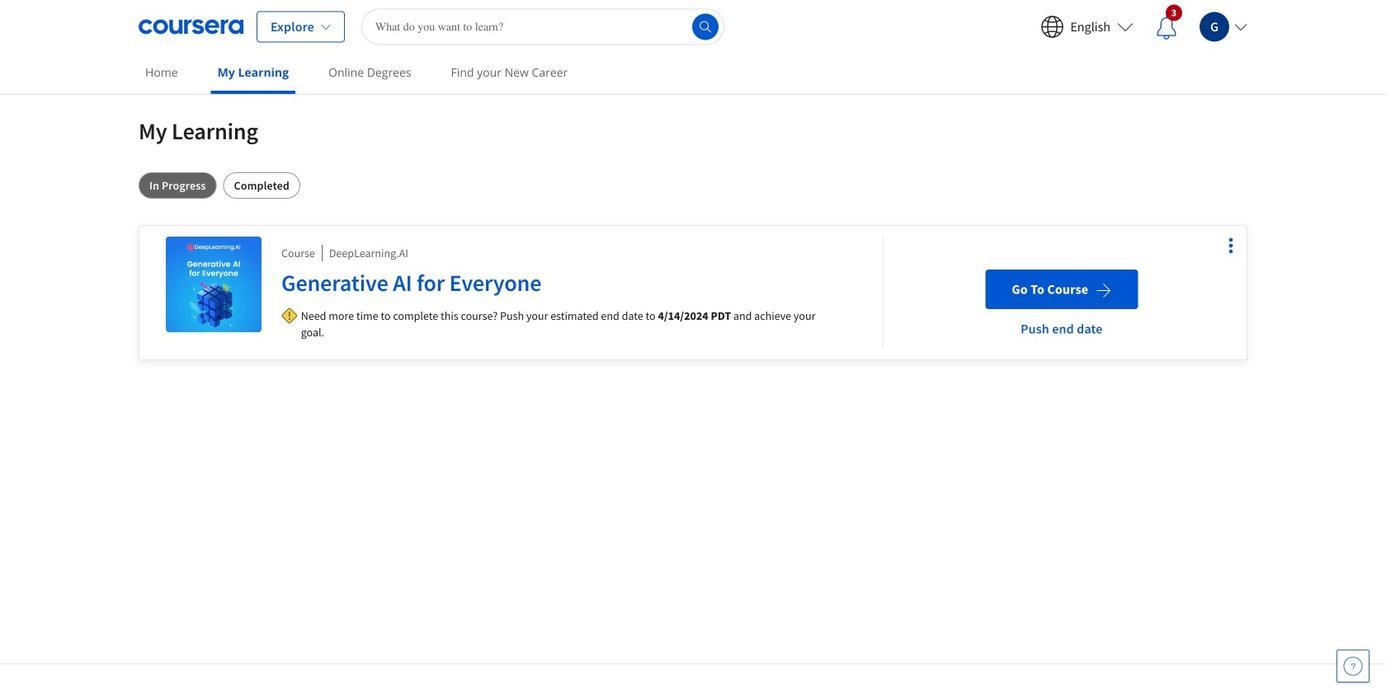 Task type: vqa. For each thing, say whether or not it's contained in the screenshot.
option group
no



Task type: locate. For each thing, give the bounding box(es) containing it.
None search field
[[361, 9, 724, 45]]

tab list
[[139, 172, 1248, 199]]

help center image
[[1343, 657, 1363, 677]]

coursera image
[[139, 14, 243, 40]]

What do you want to learn? text field
[[361, 9, 724, 45]]



Task type: describe. For each thing, give the bounding box(es) containing it.
generative ai for everyone image
[[166, 237, 262, 333]]

more option for generative ai for everyone image
[[1219, 234, 1243, 257]]



